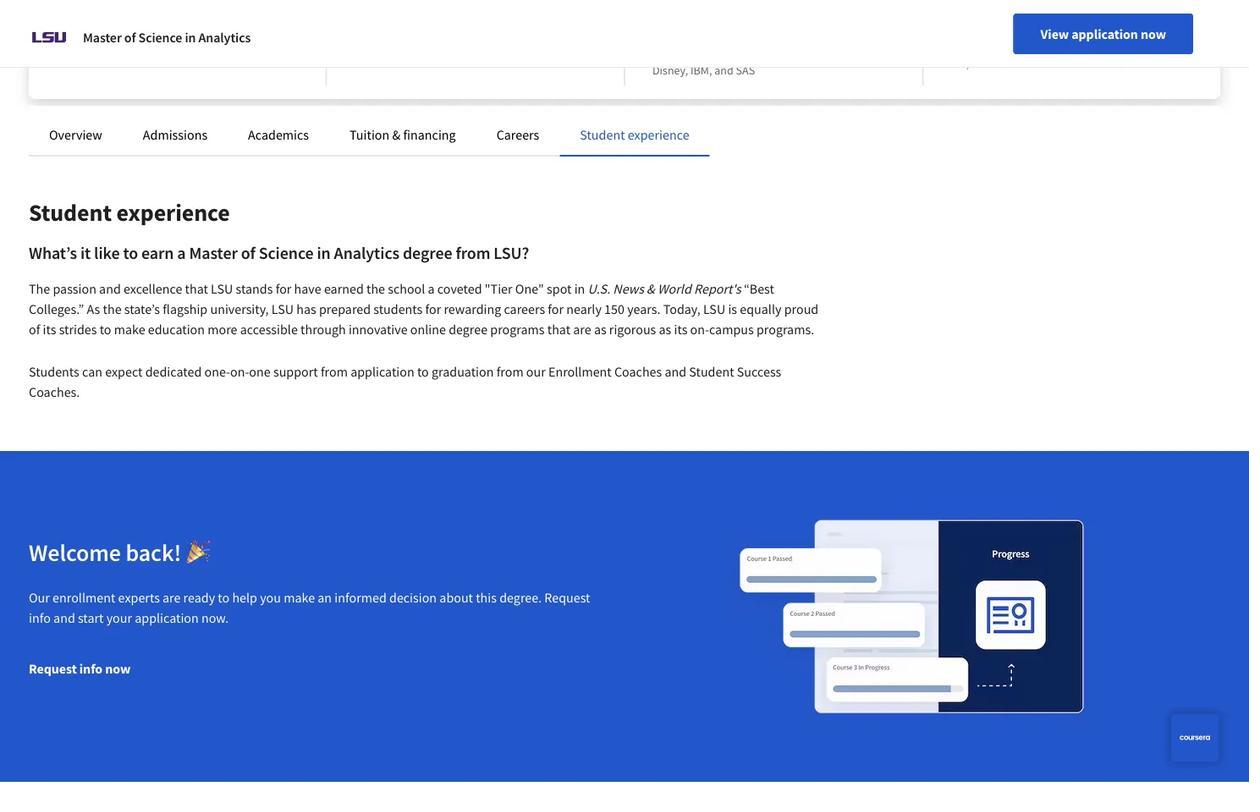 Task type: vqa. For each thing, say whether or not it's contained in the screenshot.
the middle may
no



Task type: describe. For each thing, give the bounding box(es) containing it.
1 vertical spatial of
[[241, 243, 255, 264]]

nearly
[[567, 301, 602, 318]]

rewarding
[[444, 301, 501, 318]]

with
[[796, 12, 818, 27]]

academics
[[248, 126, 309, 143]]

what's
[[29, 243, 77, 264]]

view
[[1041, 25, 1069, 42]]

view application now
[[1041, 25, 1167, 42]]

to inside "best colleges." as the state's flagship university, lsu has prepared students for rewarding careers for nearly 150 years. today, lsu is equally proud of its strides to make education more accessible through innovative online degree programs that are as rigorous as its on-campus programs.
[[100, 321, 111, 338]]

affordable
[[951, 22, 1002, 37]]

are inside our enrollment experts are ready to help you make an informed decision about this degree. request info and start your application now.
[[163, 590, 181, 607]]

lsu left the is
[[704, 301, 726, 318]]

report's
[[694, 280, 741, 297]]

0 horizontal spatial student
[[29, 198, 112, 227]]

1 horizontal spatial of
[[124, 29, 136, 46]]

in left the u.s. in the top left of the page
[[575, 280, 585, 297]]

only
[[1037, 0, 1058, 3]]

ibm,
[[691, 63, 712, 78]]

in down the respected
[[185, 29, 196, 46]]

lsu left has
[[272, 301, 294, 318]]

you inside our enrollment experts are ready to help you make an informed decision about this degree. request info and start your application now.
[[260, 590, 281, 607]]

1 horizontal spatial as
[[659, 321, 672, 338]]

leaders
[[755, 29, 792, 44]]

tuition
[[350, 126, 390, 143]]

flagship
[[163, 301, 208, 318]]

news
[[613, 280, 644, 297]]

your inside complete a well-respected degree 100% online and on your time while balancing work, family, and other responsibilities
[[93, 29, 115, 44]]

make inside "best colleges." as the state's flagship university, lsu has prepared students for rewarding careers for nearly 150 years. today, lsu is equally proud of its strides to make education more accessible through innovative online degree programs that are as rigorous as its on-campus programs.
[[114, 321, 145, 338]]

overview link
[[49, 126, 102, 143]]

and up companies
[[848, 12, 867, 27]]

complete a well-respected degree 100% online and on your time while balancing work, family, and other responsibilities
[[56, 12, 287, 61]]

1 its from the left
[[43, 321, 56, 338]]

all
[[687, 46, 699, 61]]

and inside students can expect dedicated one-on-one support from application to graduation from our enrollment coaches and student success coaches.
[[665, 363, 687, 380]]

degree inside complete a well-respected degree 100% online and on your time while balancing work, family, and other responsibilities
[[190, 12, 224, 27]]

equipped
[[746, 12, 794, 27]]

including
[[951, 39, 997, 54]]

your up (pla),
[[1126, 22, 1149, 37]]

coaches.
[[29, 384, 80, 400]]

rigorous
[[609, 321, 656, 338]]

innovative
[[349, 321, 408, 338]]

success
[[737, 363, 782, 380]]

time
[[117, 29, 140, 44]]

ready
[[183, 590, 215, 607]]

100%
[[226, 12, 254, 27]]

degree up "school"
[[403, 243, 453, 264]]

1 horizontal spatial a
[[177, 243, 186, 264]]

world
[[658, 280, 692, 297]]

help inside our enrollment experts are ready to help you make an informed decision about this degree. request info and start your application now.
[[232, 590, 257, 607]]

disney,
[[653, 63, 688, 78]]

financial
[[1148, 39, 1191, 54]]

enrollment
[[549, 363, 612, 380]]

your up per
[[976, 0, 999, 3]]

louisiana state university logo image
[[29, 17, 69, 58]]

0 vertical spatial master
[[83, 29, 122, 46]]

can
[[82, 363, 102, 380]]

at
[[1166, 0, 1176, 3]]

more
[[208, 321, 238, 338]]

the passion and excellence that lsu stands for have earned the school a coveted "tier one" spot in u.s. news & world report's
[[29, 280, 741, 297]]

to inside msa graduates are equipped with skills and expertise to become leaders in top companies across all industries such as chevron, dow, disney, ibm, and sas
[[701, 29, 711, 44]]

a inside complete a well-respected degree 100% online and on your time while balancing work, family, and other responsibilities
[[106, 12, 112, 27]]

while
[[142, 29, 169, 44]]

it
[[80, 243, 91, 264]]

u.s.
[[588, 280, 611, 297]]

on- inside "best colleges." as the state's flagship university, lsu has prepared students for rewarding careers for nearly 150 years. today, lsu is equally proud of its strides to make education more accessible through innovative online degree programs that are as rigorous as its on-campus programs.
[[691, 321, 710, 338]]

proud
[[785, 301, 819, 318]]

0 horizontal spatial from
[[321, 363, 348, 380]]

student experience link
[[580, 126, 690, 143]]

for left the have
[[276, 280, 292, 297]]

excellence
[[124, 280, 182, 297]]

ways
[[1005, 22, 1030, 37]]

"best colleges." as the state's flagship university, lsu has prepared students for rewarding careers for nearly 150 years. today, lsu is equally proud of its strides to make education more accessible through innovative online degree programs that are as rigorous as its on-campus programs.
[[29, 280, 819, 338]]

msa graduates are equipped with skills and expertise to become leaders in top companies across all industries such as chevron, dow, disney, ibm, and sas
[[653, 12, 879, 78]]

overview
[[49, 126, 102, 143]]

tuition & financing
[[350, 126, 456, 143]]

to right like
[[123, 243, 138, 264]]

online inside complete a well-respected degree 100% online and on your time while balancing work, family, and other responsibilities
[[256, 12, 287, 27]]

coveted
[[438, 280, 482, 297]]

info inside our enrollment experts are ready to help you make an informed decision about this degree. request info and start your application now.
[[29, 610, 51, 627]]

through
[[301, 321, 346, 338]]

admissions
[[143, 126, 208, 143]]

colleges."
[[29, 301, 84, 318]]

to inside students can expect dedicated one-on-one support from application to graduation from our enrollment coaches and student success coaches.
[[417, 363, 429, 380]]

request inside our enrollment experts are ready to help you make an informed decision about this degree. request info and start your application now.
[[545, 590, 591, 607]]

skills
[[820, 12, 845, 27]]

as
[[87, 301, 100, 318]]

students
[[29, 363, 79, 380]]

one"
[[515, 280, 544, 297]]

0 vertical spatial &
[[392, 126, 401, 143]]

today,
[[664, 301, 701, 318]]

state's
[[124, 301, 160, 318]]

request inside button
[[29, 661, 77, 678]]

such
[[753, 46, 776, 61]]

msa inside earn your msa in only 36 total credit hours at $862 per credit hour.  lsu online offers several affordable ways to help you pay for your degree including credit for prior learning (pla), financial aid, and veteran education benefits.
[[1001, 0, 1023, 3]]

years.
[[628, 301, 661, 318]]

learning
[[1074, 39, 1114, 54]]

2 its from the left
[[674, 321, 688, 338]]

and inside our enrollment experts are ready to help you make an informed decision about this degree. request info and start your application now.
[[53, 610, 75, 627]]

offers
[[1112, 5, 1140, 20]]

other
[[77, 46, 104, 61]]

to inside earn your msa in only 36 total credit hours at $862 per credit hour.  lsu online offers several affordable ways to help you pay for your degree including credit for prior learning (pla), financial aid, and veteran education benefits.
[[1032, 22, 1042, 37]]

equally
[[740, 301, 782, 318]]

one-
[[204, 363, 230, 380]]

1 vertical spatial student experience
[[29, 198, 230, 227]]

application inside button
[[1072, 25, 1139, 42]]

earn
[[141, 243, 174, 264]]

2 vertical spatial a
[[428, 280, 435, 297]]

responsibilities
[[106, 46, 182, 61]]

have
[[294, 280, 321, 297]]

university,
[[210, 301, 269, 318]]

admissions link
[[143, 126, 208, 143]]

0 horizontal spatial science
[[138, 29, 182, 46]]



Task type: locate. For each thing, give the bounding box(es) containing it.
0 horizontal spatial analytics
[[199, 29, 251, 46]]

you inside earn your msa in only 36 total credit hours at $862 per credit hour.  lsu online offers several affordable ways to help you pay for your degree including credit for prior learning (pla), financial aid, and veteran education benefits.
[[1069, 22, 1087, 37]]

1 horizontal spatial experience
[[628, 126, 690, 143]]

graduates
[[677, 12, 726, 27]]

2 horizontal spatial application
[[1072, 25, 1139, 42]]

1 vertical spatial that
[[548, 321, 571, 338]]

1 vertical spatial education
[[148, 321, 205, 338]]

as inside msa graduates are equipped with skills and expertise to become leaders in top companies across all industries such as chevron, dow, disney, ibm, and sas
[[778, 46, 789, 61]]

student experience down the disney,
[[580, 126, 690, 143]]

0 horizontal spatial you
[[260, 590, 281, 607]]

to up now.
[[218, 590, 230, 607]]

top
[[806, 29, 823, 44]]

dow,
[[839, 46, 863, 61]]

0 horizontal spatial master
[[83, 29, 122, 46]]

1 horizontal spatial &
[[647, 280, 655, 297]]

this
[[476, 590, 497, 607]]

make inside our enrollment experts are ready to help you make an informed decision about this degree. request info and start your application now.
[[284, 590, 315, 607]]

1 vertical spatial info
[[79, 661, 103, 678]]

0 horizontal spatial its
[[43, 321, 56, 338]]

1 horizontal spatial education
[[1033, 56, 1083, 71]]

1 vertical spatial help
[[232, 590, 257, 607]]

support
[[273, 363, 318, 380]]

1 horizontal spatial student experience
[[580, 126, 690, 143]]

degree
[[190, 12, 224, 27], [1151, 22, 1185, 37], [403, 243, 453, 264], [449, 321, 488, 338]]

analytics
[[199, 29, 251, 46], [334, 243, 400, 264]]

info inside button
[[79, 661, 103, 678]]

1 vertical spatial credit
[[1000, 39, 1029, 54]]

online
[[256, 12, 287, 27], [410, 321, 446, 338]]

and up as
[[99, 280, 121, 297]]

make left an
[[284, 590, 315, 607]]

start
[[78, 610, 104, 627]]

a right earn
[[177, 243, 186, 264]]

0 horizontal spatial help
[[232, 590, 257, 607]]

make down state's
[[114, 321, 145, 338]]

has
[[297, 301, 316, 318]]

1 vertical spatial student
[[29, 198, 112, 227]]

request right degree.
[[545, 590, 591, 607]]

that inside "best colleges." as the state's flagship university, lsu has prepared students for rewarding careers for nearly 150 years. today, lsu is equally proud of its strides to make education more accessible through innovative online degree programs that are as rigorous as its on-campus programs.
[[548, 321, 571, 338]]

0 horizontal spatial of
[[29, 321, 40, 338]]

several
[[1143, 5, 1178, 20]]

school
[[388, 280, 425, 297]]

online up family, on the top left of page
[[256, 12, 287, 27]]

help
[[1045, 22, 1067, 37], [232, 590, 257, 607]]

the
[[29, 280, 50, 297]]

online inside "best colleges." as the state's flagship university, lsu has prepared students for rewarding careers for nearly 150 years. today, lsu is equally proud of its strides to make education more accessible through innovative online degree programs that are as rigorous as its on-campus programs.
[[410, 321, 446, 338]]

the inside "best colleges." as the state's flagship university, lsu has prepared students for rewarding careers for nearly 150 years. today, lsu is equally proud of its strides to make education more accessible through innovative online degree programs that are as rigorous as its on-campus programs.
[[103, 301, 122, 318]]

the right as
[[103, 301, 122, 318]]

0 vertical spatial credit
[[996, 5, 1025, 20]]

credit
[[1102, 0, 1132, 3]]

make
[[114, 321, 145, 338], [284, 590, 315, 607]]

that
[[185, 280, 208, 297], [548, 321, 571, 338]]

help right ready
[[232, 590, 257, 607]]

decision
[[389, 590, 437, 607]]

you left an
[[260, 590, 281, 607]]

well-
[[115, 12, 139, 27]]

to down the hour.
[[1032, 22, 1042, 37]]

2 horizontal spatial are
[[728, 12, 744, 27]]

1 horizontal spatial online
[[410, 321, 446, 338]]

1 horizontal spatial student
[[580, 126, 625, 143]]

0 horizontal spatial info
[[29, 610, 51, 627]]

&
[[392, 126, 401, 143], [647, 280, 655, 297]]

0 vertical spatial you
[[1069, 22, 1087, 37]]

1 vertical spatial a
[[177, 243, 186, 264]]

$862
[[951, 5, 975, 20]]

total
[[1075, 0, 1099, 3]]

online down students
[[410, 321, 446, 338]]

and right coaches
[[665, 363, 687, 380]]

degree inside "best colleges." as the state's flagship university, lsu has prepared students for rewarding careers for nearly 150 years. today, lsu is equally proud of its strides to make education more accessible through innovative online degree programs that are as rigorous as its on-campus programs.
[[449, 321, 488, 338]]

2 horizontal spatial from
[[497, 363, 524, 380]]

0 vertical spatial request
[[545, 590, 591, 607]]

is
[[729, 301, 738, 318]]

0 vertical spatial the
[[367, 280, 385, 297]]

0 horizontal spatial education
[[148, 321, 205, 338]]

"tier
[[485, 280, 513, 297]]

degree up balancing in the left top of the page
[[190, 12, 224, 27]]

tuition & financing link
[[350, 126, 456, 143]]

earned
[[324, 280, 364, 297]]

0 vertical spatial science
[[138, 29, 182, 46]]

application down the online
[[1072, 25, 1139, 42]]

degree.
[[500, 590, 542, 607]]

0 vertical spatial analytics
[[199, 29, 251, 46]]

request down our
[[29, 661, 77, 678]]

campus
[[709, 321, 754, 338]]

credit up ways
[[996, 5, 1025, 20]]

now for request info now
[[105, 661, 131, 678]]

education inside earn your msa in only 36 total credit hours at $862 per credit hour.  lsu online offers several affordable ways to help you pay for your degree including credit for prior learning (pla), financial aid, and veteran education benefits.
[[1033, 56, 1083, 71]]

0 vertical spatial now
[[1141, 25, 1167, 42]]

1 vertical spatial request
[[29, 661, 77, 678]]

0 horizontal spatial &
[[392, 126, 401, 143]]

1 horizontal spatial from
[[456, 243, 491, 264]]

balancing
[[172, 29, 220, 44]]

1 horizontal spatial the
[[367, 280, 385, 297]]

from right support
[[321, 363, 348, 380]]

to down as
[[100, 321, 111, 338]]

a right "school"
[[428, 280, 435, 297]]

and down industries
[[715, 63, 734, 78]]

0 vertical spatial on-
[[691, 321, 710, 338]]

of inside "best colleges." as the state's flagship university, lsu has prepared students for rewarding careers for nearly 150 years. today, lsu is equally proud of its strides to make education more accessible through innovative online degree programs that are as rigorous as its on-campus programs.
[[29, 321, 40, 338]]

as down 'today,'
[[659, 321, 672, 338]]

0 vertical spatial student experience
[[580, 126, 690, 143]]

application inside students can expect dedicated one-on-one support from application to graduation from our enrollment coaches and student success coaches.
[[351, 363, 415, 380]]

become
[[713, 29, 753, 44]]

0 vertical spatial make
[[114, 321, 145, 338]]

welcome
[[29, 538, 121, 567]]

1 horizontal spatial analytics
[[334, 243, 400, 264]]

0 horizontal spatial application
[[135, 610, 199, 627]]

0 horizontal spatial the
[[103, 301, 122, 318]]

on- down 'today,'
[[691, 321, 710, 338]]

hours
[[1134, 0, 1164, 3]]

your inside our enrollment experts are ready to help you make an informed decision about this degree. request info and start your application now.
[[106, 610, 132, 627]]

your
[[976, 0, 999, 3], [1126, 22, 1149, 37], [93, 29, 115, 44], [106, 610, 132, 627]]

of
[[124, 29, 136, 46], [241, 243, 255, 264], [29, 321, 40, 338]]

informed
[[335, 590, 387, 607]]

msa inside msa graduates are equipped with skills and expertise to become leaders in top companies across all industries such as chevron, dow, disney, ibm, and sas
[[653, 12, 674, 27]]

you
[[1069, 22, 1087, 37], [260, 590, 281, 607]]

you left pay
[[1069, 22, 1087, 37]]

in inside msa graduates are equipped with skills and expertise to become leaders in top companies across all industries such as chevron, dow, disney, ibm, and sas
[[794, 29, 803, 44]]

are inside "best colleges." as the state's flagship university, lsu has prepared students for rewarding careers for nearly 150 years. today, lsu is equally proud of its strides to make education more accessible through innovative online degree programs that are as rigorous as its on-campus programs.
[[573, 321, 592, 338]]

experience up earn
[[116, 198, 230, 227]]

embedded module image image
[[697, 492, 1129, 742]]

passion
[[53, 280, 96, 297]]

lsu down 36
[[1055, 5, 1075, 20]]

programs
[[490, 321, 545, 338]]

students
[[374, 301, 423, 318]]

1 horizontal spatial that
[[548, 321, 571, 338]]

its down 'today,'
[[674, 321, 688, 338]]

education inside "best colleges." as the state's flagship university, lsu has prepared students for rewarding careers for nearly 150 years. today, lsu is equally proud of its strides to make education more accessible through innovative online degree programs that are as rigorous as its on-campus programs.
[[148, 321, 205, 338]]

as down 150
[[594, 321, 607, 338]]

1 vertical spatial online
[[410, 321, 446, 338]]

from for graduation
[[497, 363, 524, 380]]

application down innovative
[[351, 363, 415, 380]]

what's it like to earn a master of science in analytics degree from lsu?
[[29, 243, 529, 264]]

and left other
[[56, 46, 75, 61]]

lsu
[[1055, 5, 1075, 20], [211, 280, 233, 297], [272, 301, 294, 318], [704, 301, 726, 318]]

student right careers
[[580, 126, 625, 143]]

0 vertical spatial info
[[29, 610, 51, 627]]

its down colleges."
[[43, 321, 56, 338]]

strides
[[59, 321, 97, 338]]

careers
[[497, 126, 540, 143]]

veteran
[[993, 56, 1031, 71]]

on
[[77, 29, 90, 44]]

1 horizontal spatial its
[[674, 321, 688, 338]]

in left "top"
[[794, 29, 803, 44]]

students can expect dedicated one-on-one support from application to graduation from our enrollment coaches and student success coaches.
[[29, 363, 782, 400]]

are
[[728, 12, 744, 27], [573, 321, 592, 338], [163, 590, 181, 607]]

from for degree
[[456, 243, 491, 264]]

2 vertical spatial student
[[689, 363, 735, 380]]

2 vertical spatial of
[[29, 321, 40, 338]]

student experience up like
[[29, 198, 230, 227]]

student up it
[[29, 198, 112, 227]]

graduation
[[432, 363, 494, 380]]

0 horizontal spatial msa
[[653, 12, 674, 27]]

benefits.
[[1085, 56, 1128, 71]]

welcome back! 🎉
[[29, 538, 210, 567]]

your down experts
[[106, 610, 132, 627]]

now.
[[201, 610, 229, 627]]

like
[[94, 243, 120, 264]]

spot
[[547, 280, 572, 297]]

msa up ways
[[1001, 0, 1023, 3]]

1 horizontal spatial info
[[79, 661, 103, 678]]

& up years.
[[647, 280, 655, 297]]

careers link
[[497, 126, 540, 143]]

and inside earn your msa in only 36 total credit hours at $862 per credit hour.  lsu online offers several affordable ways to help you pay for your degree including credit for prior learning (pla), financial aid, and veteran education benefits.
[[972, 56, 991, 71]]

application inside our enrollment experts are ready to help you make an informed decision about this degree. request info and start your application now.
[[135, 610, 199, 627]]

1 vertical spatial science
[[259, 243, 314, 264]]

1 horizontal spatial you
[[1069, 22, 1087, 37]]

in up the hour.
[[1025, 0, 1034, 3]]

student inside students can expect dedicated one-on-one support from application to graduation from our enrollment coaches and student success coaches.
[[689, 363, 735, 380]]

science down the respected
[[138, 29, 182, 46]]

1 vertical spatial you
[[260, 590, 281, 607]]

🎉
[[186, 538, 210, 567]]

2 horizontal spatial a
[[428, 280, 435, 297]]

application down experts
[[135, 610, 199, 627]]

1 vertical spatial are
[[573, 321, 592, 338]]

about
[[440, 590, 473, 607]]

respected
[[139, 12, 188, 27]]

your right on
[[93, 29, 115, 44]]

now inside button
[[1141, 25, 1167, 42]]

analytics down 100%
[[199, 29, 251, 46]]

1 horizontal spatial application
[[351, 363, 415, 380]]

0 horizontal spatial request
[[29, 661, 77, 678]]

1 horizontal spatial are
[[573, 321, 592, 338]]

0 vertical spatial that
[[185, 280, 208, 297]]

now inside button
[[105, 661, 131, 678]]

education down prior
[[1033, 56, 1083, 71]]

0 horizontal spatial student experience
[[29, 198, 230, 227]]

1 horizontal spatial msa
[[1001, 0, 1023, 3]]

are left ready
[[163, 590, 181, 607]]

financing
[[403, 126, 456, 143]]

0 vertical spatial are
[[728, 12, 744, 27]]

of down well-
[[124, 29, 136, 46]]

now
[[1141, 25, 1167, 42], [105, 661, 131, 678]]

0 horizontal spatial now
[[105, 661, 131, 678]]

2 horizontal spatial of
[[241, 243, 255, 264]]

are down 'nearly'
[[573, 321, 592, 338]]

lsu inside earn your msa in only 36 total credit hours at $862 per credit hour.  lsu online offers several affordable ways to help you pay for your degree including credit for prior learning (pla), financial aid, and veteran education benefits.
[[1055, 5, 1075, 20]]

degree up financial
[[1151, 22, 1185, 37]]

earn
[[951, 0, 974, 3]]

0 horizontal spatial on-
[[230, 363, 249, 380]]

science up the have
[[259, 243, 314, 264]]

0 vertical spatial help
[[1045, 22, 1067, 37]]

pay
[[1090, 22, 1108, 37]]

0 vertical spatial msa
[[1001, 0, 1023, 3]]

0 vertical spatial of
[[124, 29, 136, 46]]

1 vertical spatial the
[[103, 301, 122, 318]]

in up the have
[[317, 243, 331, 264]]

dedicated
[[145, 363, 202, 380]]

and left on
[[56, 29, 75, 44]]

credit up veteran at the top
[[1000, 39, 1029, 54]]

for down spot
[[548, 301, 564, 318]]

0 horizontal spatial experience
[[116, 198, 230, 227]]

1 horizontal spatial now
[[1141, 25, 1167, 42]]

help inside earn your msa in only 36 total credit hours at $862 per credit hour.  lsu online offers several affordable ways to help you pay for your degree including credit for prior learning (pla), financial aid, and veteran education benefits.
[[1045, 22, 1067, 37]]

to left graduation
[[417, 363, 429, 380]]

an
[[318, 590, 332, 607]]

experience down the disney,
[[628, 126, 690, 143]]

and down including at right top
[[972, 56, 991, 71]]

lsu up university,
[[211, 280, 233, 297]]

are inside msa graduates are equipped with skills and expertise to become leaders in top companies across all industries such as chevron, dow, disney, ibm, and sas
[[728, 12, 744, 27]]

experts
[[118, 590, 160, 607]]

1 vertical spatial now
[[105, 661, 131, 678]]

1 horizontal spatial request
[[545, 590, 591, 607]]

from up coveted
[[456, 243, 491, 264]]

on- down more
[[230, 363, 249, 380]]

0 vertical spatial education
[[1033, 56, 1083, 71]]

now down experts
[[105, 661, 131, 678]]

master down complete
[[83, 29, 122, 46]]

back!
[[126, 538, 181, 567]]

the up students
[[367, 280, 385, 297]]

2 vertical spatial application
[[135, 610, 199, 627]]

1 vertical spatial analytics
[[334, 243, 400, 264]]

stands
[[236, 280, 273, 297]]

0 vertical spatial online
[[256, 12, 287, 27]]

0 horizontal spatial that
[[185, 280, 208, 297]]

as right such
[[778, 46, 789, 61]]

36
[[1061, 0, 1072, 3]]

academics link
[[248, 126, 309, 143]]

accessible
[[240, 321, 298, 338]]

1 vertical spatial on-
[[230, 363, 249, 380]]

0 vertical spatial application
[[1072, 25, 1139, 42]]

education down flagship
[[148, 321, 205, 338]]

a left well-
[[106, 12, 112, 27]]

1 vertical spatial make
[[284, 590, 315, 607]]

in
[[1025, 0, 1034, 3], [185, 29, 196, 46], [794, 29, 803, 44], [317, 243, 331, 264], [575, 280, 585, 297]]

master up stands
[[189, 243, 238, 264]]

now for view application now
[[1141, 25, 1167, 42]]

0 horizontal spatial make
[[114, 321, 145, 338]]

for left prior
[[1031, 39, 1045, 54]]

are up become
[[728, 12, 744, 27]]

that up flagship
[[185, 280, 208, 297]]

degree down rewarding
[[449, 321, 488, 338]]

on- inside students can expect dedicated one-on-one support from application to graduation from our enrollment coaches and student success coaches.
[[230, 363, 249, 380]]

student down campus
[[689, 363, 735, 380]]

to down "graduates"
[[701, 29, 711, 44]]

request info now
[[29, 661, 131, 678]]

0 vertical spatial student
[[580, 126, 625, 143]]

1 vertical spatial application
[[351, 363, 415, 380]]

of up stands
[[241, 243, 255, 264]]

and left start
[[53, 610, 75, 627]]

0 horizontal spatial are
[[163, 590, 181, 607]]

prior
[[1047, 39, 1071, 54]]

that down 'nearly'
[[548, 321, 571, 338]]

request
[[545, 590, 591, 607], [29, 661, 77, 678]]

0 horizontal spatial as
[[594, 321, 607, 338]]

info down start
[[79, 661, 103, 678]]

0 horizontal spatial online
[[256, 12, 287, 27]]

0 vertical spatial experience
[[628, 126, 690, 143]]

msa up expertise
[[653, 12, 674, 27]]

master
[[83, 29, 122, 46], [189, 243, 238, 264]]

of down colleges."
[[29, 321, 40, 338]]

to
[[1032, 22, 1042, 37], [701, 29, 711, 44], [123, 243, 138, 264], [100, 321, 111, 338], [417, 363, 429, 380], [218, 590, 230, 607]]

"best
[[744, 280, 775, 297]]

help up prior
[[1045, 22, 1067, 37]]

from left 'our'
[[497, 363, 524, 380]]

for right pay
[[1110, 22, 1124, 37]]

for down coveted
[[425, 301, 441, 318]]

in inside earn your msa in only 36 total credit hours at $862 per credit hour.  lsu online offers several affordable ways to help you pay for your degree including credit for prior learning (pla), financial aid, and veteran education benefits.
[[1025, 0, 1034, 3]]

& right tuition
[[392, 126, 401, 143]]

2 horizontal spatial as
[[778, 46, 789, 61]]

science
[[138, 29, 182, 46], [259, 243, 314, 264]]

1 vertical spatial msa
[[653, 12, 674, 27]]

now down several
[[1141, 25, 1167, 42]]

1 vertical spatial master
[[189, 243, 238, 264]]

info down our
[[29, 610, 51, 627]]

experience
[[628, 126, 690, 143], [116, 198, 230, 227]]

degree inside earn your msa in only 36 total credit hours at $862 per credit hour.  lsu online offers several affordable ways to help you pay for your degree including credit for prior learning (pla), financial aid, and veteran education benefits.
[[1151, 22, 1185, 37]]

our enrollment experts are ready to help you make an informed decision about this degree. request info and start your application now.
[[29, 590, 591, 627]]

to inside our enrollment experts are ready to help you make an informed decision about this degree. request info and start your application now.
[[218, 590, 230, 607]]

earn your msa in only 36 total credit hours at $862 per credit hour.  lsu online offers several affordable ways to help you pay for your degree including credit for prior learning (pla), financial aid, and veteran education benefits.
[[951, 0, 1191, 71]]

1 horizontal spatial make
[[284, 590, 315, 607]]

1 horizontal spatial on-
[[691, 321, 710, 338]]

analytics up the passion and excellence that lsu stands for have earned the school a coveted "tier one" spot in u.s. news & world report's
[[334, 243, 400, 264]]

enrollment
[[53, 590, 115, 607]]

prepared
[[319, 301, 371, 318]]



